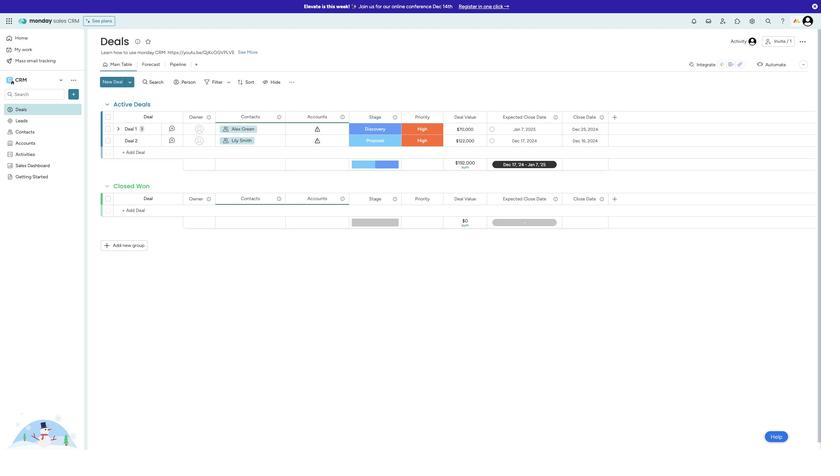 Task type: vqa. For each thing, say whether or not it's contained in the screenshot.
Retrospectives
no



Task type: describe. For each thing, give the bounding box(es) containing it.
us
[[369, 4, 374, 10]]

$70,000
[[457, 127, 474, 132]]

dashboard
[[28, 163, 50, 168]]

lottie animation image
[[0, 384, 84, 451]]

list box containing deals
[[0, 103, 84, 272]]

more
[[247, 50, 258, 55]]

add view image
[[195, 62, 198, 67]]

notifications image
[[691, 18, 698, 24]]

17,
[[521, 138, 526, 143]]

invite members image
[[720, 18, 727, 24]]

conference
[[406, 4, 432, 10]]

see inside button
[[92, 18, 100, 24]]

2
[[135, 138, 138, 144]]

work
[[22, 47, 32, 52]]

online
[[392, 4, 405, 10]]

1 priority from the top
[[415, 114, 430, 120]]

tracking
[[39, 58, 56, 64]]

emails settings image
[[749, 18, 756, 24]]

person
[[182, 79, 196, 85]]

activity
[[731, 39, 747, 44]]

expected for 1st "expected close date" field from the top of the page
[[503, 114, 523, 120]]

deal up $0
[[454, 196, 464, 202]]

getting started
[[16, 174, 48, 180]]

use
[[129, 50, 136, 55]]

how
[[114, 50, 122, 55]]

2 expected close date field from the top
[[501, 196, 548, 203]]

2 stage field from the top
[[368, 196, 383, 203]]

deal 1
[[125, 126, 137, 132]]

deal inside button
[[113, 79, 123, 85]]

dec for dec 25, 2024
[[573, 127, 580, 132]]

Closed Won field
[[112, 182, 151, 191]]

monday sales crm
[[29, 17, 79, 25]]

2024 for dec 25, 2024
[[588, 127, 598, 132]]

closed won
[[114, 182, 150, 190]]

click
[[493, 4, 503, 10]]

dapulse integrations image
[[689, 62, 694, 67]]

Search in workspace field
[[14, 91, 55, 98]]

started
[[33, 174, 48, 180]]

plans
[[101, 18, 112, 24]]

for
[[376, 4, 382, 10]]

✨
[[351, 4, 358, 10]]

home
[[15, 35, 28, 41]]

activity button
[[728, 36, 760, 47]]

add
[[113, 243, 121, 249]]

1 expected close date field from the top
[[501, 114, 548, 121]]

learn how to use monday crm: https://youtu.be/qjkcggvplve see more
[[101, 50, 258, 55]]

Active Deals field
[[112, 100, 152, 109]]

in
[[479, 4, 482, 10]]

workspace image
[[6, 77, 13, 84]]

2 close date field from the top
[[572, 196, 598, 203]]

alex green
[[232, 126, 254, 132]]

automate
[[766, 62, 786, 68]]

deal 2
[[125, 138, 138, 144]]

1 + add deal text field from the top
[[117, 149, 180, 157]]

column information image for owner
[[206, 115, 212, 120]]

owner for deals
[[189, 114, 203, 120]]

our
[[383, 4, 391, 10]]

14th
[[443, 4, 453, 10]]

alex green element
[[220, 125, 257, 133]]

2 accounts field from the top
[[306, 195, 329, 203]]

1 horizontal spatial crm
[[68, 17, 79, 25]]

7,
[[521, 127, 525, 132]]

jan 7, 2025
[[514, 127, 536, 132]]

workspace selection element
[[6, 76, 28, 85]]

integrate
[[697, 62, 716, 68]]

accounts inside list box
[[16, 140, 35, 146]]

my
[[15, 47, 21, 52]]

2 contacts field from the top
[[239, 195, 262, 203]]

16,
[[582, 138, 587, 143]]

svg image
[[222, 138, 229, 144]]

leads
[[16, 118, 28, 123]]

arrow down image
[[225, 78, 233, 86]]

$192,000
[[455, 160, 475, 166]]

2 priority from the top
[[415, 196, 430, 202]]

elevate
[[304, 4, 321, 10]]

2 vertical spatial contacts
[[241, 196, 260, 202]]

new deal button
[[100, 77, 125, 87]]

hide button
[[260, 77, 284, 87]]

mass
[[15, 58, 26, 64]]

to
[[124, 50, 128, 55]]

1 close date from the top
[[574, 114, 596, 120]]

2 value from the top
[[465, 196, 476, 202]]

column information image for close date
[[599, 197, 605, 202]]

mass email tracking button
[[4, 56, 71, 66]]

dec for dec 16, 2024
[[573, 138, 581, 143]]

Search field
[[148, 78, 167, 87]]

register
[[459, 4, 477, 10]]

see inside the learn how to use monday crm: https://youtu.be/qjkcggvplve see more
[[238, 50, 246, 55]]

jan
[[514, 127, 520, 132]]

forecast button
[[137, 59, 165, 70]]

1 deal value field from the top
[[453, 114, 478, 121]]

dec 17, 2024
[[512, 138, 537, 143]]

Deals field
[[99, 34, 131, 49]]

dec for dec 17, 2024
[[512, 138, 520, 143]]

public board image
[[7, 174, 13, 180]]

see plans button
[[83, 16, 115, 26]]

sum for $192,000
[[462, 165, 469, 170]]

deals inside 'field'
[[134, 100, 151, 109]]

https://youtu.be/qjkcggvplve
[[168, 50, 235, 55]]

sales dashboard
[[16, 163, 50, 168]]

deal up "deal 2"
[[125, 126, 134, 132]]

owner field for closed won
[[187, 196, 205, 203]]

1 close date field from the top
[[572, 114, 598, 121]]

add new group button
[[101, 241, 148, 251]]

active deals
[[114, 100, 151, 109]]

main table button
[[100, 59, 137, 70]]

activities
[[16, 152, 35, 157]]

sales
[[53, 17, 66, 25]]

sort button
[[235, 77, 258, 87]]

3
[[141, 127, 143, 131]]

active
[[114, 100, 132, 109]]

show board description image
[[134, 38, 142, 45]]

help
[[771, 434, 783, 441]]

elevate is this week! ✨ join us for our online conference dec 14th
[[304, 4, 453, 10]]

filter button
[[202, 77, 233, 87]]

join
[[359, 4, 368, 10]]

main
[[110, 62, 120, 67]]

expected for 1st "expected close date" field from the bottom
[[503, 196, 523, 202]]

workspace options image
[[70, 77, 77, 83]]

my work button
[[4, 44, 71, 55]]

lottie animation element
[[0, 384, 84, 451]]

add new group
[[113, 243, 145, 249]]

lily
[[232, 138, 239, 144]]

person button
[[171, 77, 200, 87]]

1 inside invite / 1 button
[[790, 39, 792, 44]]

mass email tracking
[[15, 58, 56, 64]]

contacts inside list box
[[16, 129, 35, 135]]

$192,000 sum
[[455, 160, 475, 170]]



Task type: locate. For each thing, give the bounding box(es) containing it.
won
[[136, 182, 150, 190]]

1 vertical spatial expected close date
[[503, 196, 546, 202]]

help button
[[765, 432, 788, 443]]

stage
[[369, 114, 381, 120], [369, 196, 381, 202]]

value up $0
[[465, 196, 476, 202]]

2 high from the top
[[418, 138, 427, 144]]

2 expected close date from the top
[[503, 196, 546, 202]]

+ add deal text field down 2
[[117, 149, 180, 157]]

alex
[[232, 126, 241, 132]]

expected close date for 1st "expected close date" field from the bottom
[[503, 196, 546, 202]]

deal value up $70,000
[[454, 114, 476, 120]]

inbox image
[[705, 18, 712, 24]]

deals right active at left top
[[134, 100, 151, 109]]

1 expected from the top
[[503, 114, 523, 120]]

deals up the how
[[100, 34, 129, 49]]

1 left 3 button
[[135, 126, 137, 132]]

dec left 25,
[[573, 127, 580, 132]]

discovery
[[365, 126, 386, 132]]

sum for $0
[[462, 223, 469, 228]]

1 sum from the top
[[462, 165, 469, 170]]

dec left 16,
[[573, 138, 581, 143]]

c
[[8, 77, 11, 83]]

2024 right 17,
[[527, 138, 537, 143]]

getting
[[16, 174, 31, 180]]

0 horizontal spatial crm
[[15, 77, 27, 83]]

select product image
[[6, 18, 13, 24]]

sum inside $192,000 sum
[[462, 165, 469, 170]]

0 vertical spatial column information image
[[206, 115, 212, 120]]

1 vertical spatial deal value field
[[453, 196, 478, 203]]

monday up home button
[[29, 17, 52, 25]]

crm
[[68, 17, 79, 25], [15, 77, 27, 83]]

filter
[[212, 79, 223, 85]]

crm right workspace image at the top of the page
[[15, 77, 27, 83]]

25,
[[581, 127, 587, 132]]

group
[[132, 243, 145, 249]]

1 vertical spatial accounts
[[16, 140, 35, 146]]

sort
[[245, 79, 254, 85]]

deal up 3 button
[[144, 114, 153, 120]]

invite / 1 button
[[762, 36, 795, 47]]

apps image
[[735, 18, 741, 24]]

deal value field up $70,000
[[453, 114, 478, 121]]

this
[[327, 4, 335, 10]]

1 right /
[[790, 39, 792, 44]]

1 vertical spatial see
[[238, 50, 246, 55]]

dec
[[433, 4, 442, 10], [573, 127, 580, 132], [512, 138, 520, 143], [573, 138, 581, 143]]

see more link
[[237, 49, 258, 56]]

date
[[537, 114, 546, 120], [586, 114, 596, 120], [537, 196, 546, 202], [586, 196, 596, 202]]

1 horizontal spatial deals
[[100, 34, 129, 49]]

1 stage field from the top
[[368, 114, 383, 121]]

$0 sum
[[462, 219, 469, 228]]

crm right sales in the top of the page
[[68, 17, 79, 25]]

1 vertical spatial priority
[[415, 196, 430, 202]]

0 horizontal spatial column information image
[[206, 115, 212, 120]]

search everything image
[[765, 18, 772, 24]]

1 vertical spatial sum
[[462, 223, 469, 228]]

3 button
[[140, 123, 144, 135]]

2 deal value from the top
[[454, 196, 476, 202]]

1 vertical spatial column information image
[[599, 197, 605, 202]]

dec left 14th
[[433, 4, 442, 10]]

0 vertical spatial contacts
[[241, 114, 260, 120]]

0 vertical spatial deal value field
[[453, 114, 478, 121]]

hide
[[271, 79, 280, 85]]

2024 right 25,
[[588, 127, 598, 132]]

deal up $70,000
[[454, 114, 464, 120]]

1 horizontal spatial monday
[[137, 50, 154, 55]]

0 vertical spatial close date
[[574, 114, 596, 120]]

2 owner field from the top
[[187, 196, 205, 203]]

1 vertical spatial stage
[[369, 196, 381, 202]]

1 vertical spatial 1
[[135, 126, 137, 132]]

1 accounts field from the top
[[306, 113, 329, 121]]

1 vertical spatial + add deal text field
[[117, 207, 180, 215]]

sales
[[16, 163, 26, 168]]

green
[[242, 126, 254, 132]]

deal value up $0
[[454, 196, 476, 202]]

0 vertical spatial priority field
[[414, 114, 432, 121]]

2 horizontal spatial deals
[[134, 100, 151, 109]]

owner field for active deals
[[187, 114, 205, 121]]

dec left 17,
[[512, 138, 520, 143]]

learn
[[101, 50, 112, 55]]

help image
[[780, 18, 786, 24]]

Contacts field
[[239, 113, 262, 121], [239, 195, 262, 203]]

crm:
[[155, 50, 167, 55]]

stage for 1st 'stage' field
[[369, 114, 381, 120]]

0 vertical spatial contacts field
[[239, 113, 262, 121]]

1 horizontal spatial column information image
[[599, 197, 605, 202]]

home button
[[4, 33, 71, 44]]

2 vertical spatial accounts
[[307, 196, 327, 202]]

1 vertical spatial value
[[465, 196, 476, 202]]

$0
[[463, 219, 468, 224]]

sum
[[462, 165, 469, 170], [462, 223, 469, 228]]

0 vertical spatial deal value
[[454, 114, 476, 120]]

deal value field up $0
[[453, 196, 478, 203]]

0 vertical spatial see
[[92, 18, 100, 24]]

1 vertical spatial priority field
[[414, 196, 432, 203]]

deals up leads
[[16, 107, 27, 112]]

option
[[0, 103, 84, 105]]

1 vertical spatial stage field
[[368, 196, 383, 203]]

close
[[524, 114, 536, 120], [574, 114, 585, 120], [524, 196, 536, 202], [574, 196, 585, 202]]

crm inside workspace selection element
[[15, 77, 27, 83]]

lily smith element
[[220, 137, 255, 145]]

0 vertical spatial + add deal text field
[[117, 149, 180, 157]]

public dashboard image
[[7, 162, 13, 169]]

2 owner from the top
[[189, 196, 203, 202]]

see left more
[[238, 50, 246, 55]]

menu image
[[288, 79, 295, 85]]

1 vertical spatial expected close date field
[[501, 196, 548, 203]]

0 vertical spatial expected
[[503, 114, 523, 120]]

monday down the add to favorites image
[[137, 50, 154, 55]]

main table
[[110, 62, 132, 67]]

add to favorites image
[[145, 38, 152, 45]]

priority
[[415, 114, 430, 120], [415, 196, 430, 202]]

dec 16, 2024
[[573, 138, 598, 143]]

register in one click → link
[[459, 4, 509, 10]]

angle down image
[[128, 80, 132, 85]]

0 vertical spatial expected close date field
[[501, 114, 548, 121]]

Priority field
[[414, 114, 432, 121], [414, 196, 432, 203]]

0 vertical spatial owner
[[189, 114, 203, 120]]

deal left 2
[[125, 138, 134, 144]]

expected close date for 1st "expected close date" field from the top of the page
[[503, 114, 546, 120]]

0 vertical spatial stage
[[369, 114, 381, 120]]

2 sum from the top
[[462, 223, 469, 228]]

1 vertical spatial contacts
[[16, 129, 35, 135]]

expected close date
[[503, 114, 546, 120], [503, 196, 546, 202]]

value
[[465, 114, 476, 120], [465, 196, 476, 202]]

2 deal value field from the top
[[453, 196, 478, 203]]

expected
[[503, 114, 523, 120], [503, 196, 523, 202]]

high
[[418, 126, 427, 132], [418, 138, 427, 144]]

week!
[[336, 4, 350, 10]]

0 vertical spatial monday
[[29, 17, 52, 25]]

1 vertical spatial expected
[[503, 196, 523, 202]]

my work
[[15, 47, 32, 52]]

2 expected from the top
[[503, 196, 523, 202]]

monday inside the learn how to use monday crm: https://youtu.be/qjkcggvplve see more
[[137, 50, 154, 55]]

contacts
[[241, 114, 260, 120], [16, 129, 35, 135], [241, 196, 260, 202]]

1 vertical spatial crm
[[15, 77, 27, 83]]

0 horizontal spatial 1
[[135, 126, 137, 132]]

1 high from the top
[[418, 126, 427, 132]]

2 + add deal text field from the top
[[117, 207, 180, 215]]

0 vertical spatial owner field
[[187, 114, 205, 121]]

1 vertical spatial owner
[[189, 196, 203, 202]]

0 vertical spatial sum
[[462, 165, 469, 170]]

closed
[[114, 182, 135, 190]]

column information image
[[277, 114, 282, 120], [340, 114, 345, 120], [393, 115, 398, 120], [553, 115, 559, 120], [599, 115, 605, 120], [277, 196, 282, 202], [340, 196, 345, 202], [206, 197, 212, 202], [393, 197, 398, 202], [553, 197, 559, 202]]

lily smith
[[232, 138, 252, 144]]

svg image
[[222, 126, 229, 133]]

see plans
[[92, 18, 112, 24]]

1 contacts field from the top
[[239, 113, 262, 121]]

/
[[787, 39, 789, 44]]

1 stage from the top
[[369, 114, 381, 120]]

2024 for dec 17, 2024
[[527, 138, 537, 143]]

0 vertical spatial priority
[[415, 114, 430, 120]]

table
[[121, 62, 132, 67]]

1 vertical spatial monday
[[137, 50, 154, 55]]

options image
[[206, 112, 211, 123], [392, 112, 397, 123], [434, 112, 439, 123], [553, 112, 558, 123], [599, 112, 604, 123], [276, 193, 281, 205], [340, 193, 344, 205], [206, 194, 211, 205], [392, 194, 397, 205], [478, 194, 482, 205]]

1 horizontal spatial 1
[[790, 39, 792, 44]]

options image
[[799, 38, 807, 46], [70, 91, 77, 98], [276, 111, 281, 123], [340, 111, 344, 123], [478, 112, 482, 123], [434, 194, 439, 205], [553, 194, 558, 205], [599, 194, 604, 205]]

owner for won
[[189, 196, 203, 202]]

1 value from the top
[[465, 114, 476, 120]]

0 vertical spatial stage field
[[368, 114, 383, 121]]

see
[[92, 18, 100, 24], [238, 50, 246, 55]]

1 vertical spatial accounts field
[[306, 195, 329, 203]]

2 stage from the top
[[369, 196, 381, 202]]

+ add deal text field down won
[[117, 207, 180, 215]]

0 vertical spatial crm
[[68, 17, 79, 25]]

accounts
[[307, 114, 327, 120], [16, 140, 35, 146], [307, 196, 327, 202]]

forecast
[[142, 62, 160, 67]]

Expected Close Date field
[[501, 114, 548, 121], [501, 196, 548, 203]]

register in one click →
[[459, 4, 509, 10]]

0 vertical spatial accounts
[[307, 114, 327, 120]]

owner
[[189, 114, 203, 120], [189, 196, 203, 202]]

new
[[103, 79, 112, 85]]

0 vertical spatial expected close date
[[503, 114, 546, 120]]

new
[[123, 243, 131, 249]]

Owner field
[[187, 114, 205, 121], [187, 196, 205, 203]]

list box
[[0, 103, 84, 272]]

collapse board header image
[[801, 62, 806, 67]]

1 horizontal spatial see
[[238, 50, 246, 55]]

deal down won
[[144, 196, 153, 202]]

is
[[322, 4, 326, 10]]

autopilot image
[[757, 60, 763, 69]]

value up $70,000
[[465, 114, 476, 120]]

0 vertical spatial 1
[[790, 39, 792, 44]]

proposal
[[366, 138, 384, 144]]

email
[[27, 58, 38, 64]]

Deal Value field
[[453, 114, 478, 121], [453, 196, 478, 203]]

2 priority field from the top
[[414, 196, 432, 203]]

1 owner from the top
[[189, 114, 203, 120]]

Close Date field
[[572, 114, 598, 121], [572, 196, 598, 203]]

1 priority field from the top
[[414, 114, 432, 121]]

deal value
[[454, 114, 476, 120], [454, 196, 476, 202]]

dec 25, 2024
[[573, 127, 598, 132]]

pipeline button
[[165, 59, 191, 70]]

deals
[[100, 34, 129, 49], [134, 100, 151, 109], [16, 107, 27, 112]]

0 vertical spatial high
[[418, 126, 427, 132]]

column information image
[[206, 115, 212, 120], [599, 197, 605, 202]]

invite
[[774, 39, 786, 44]]

2024 right 16,
[[588, 138, 598, 143]]

2 close date from the top
[[574, 196, 596, 202]]

new deal
[[103, 79, 123, 85]]

invite / 1
[[774, 39, 792, 44]]

0 vertical spatial accounts field
[[306, 113, 329, 121]]

1 expected close date from the top
[[503, 114, 546, 120]]

0 vertical spatial value
[[465, 114, 476, 120]]

0 horizontal spatial see
[[92, 18, 100, 24]]

0 horizontal spatial monday
[[29, 17, 52, 25]]

2024 for dec 16, 2024
[[588, 138, 598, 143]]

1 deal value from the top
[[454, 114, 476, 120]]

1 owner field from the top
[[187, 114, 205, 121]]

1 vertical spatial owner field
[[187, 196, 205, 203]]

see left plans
[[92, 18, 100, 24]]

1 vertical spatial contacts field
[[239, 195, 262, 203]]

Stage field
[[368, 114, 383, 121], [368, 196, 383, 203]]

0 horizontal spatial deals
[[16, 107, 27, 112]]

1 vertical spatial high
[[418, 138, 427, 144]]

christina overa image
[[803, 16, 813, 26]]

0 vertical spatial close date field
[[572, 114, 598, 121]]

stage for 2nd 'stage' field
[[369, 196, 381, 202]]

1 vertical spatial close date field
[[572, 196, 598, 203]]

1 vertical spatial deal value
[[454, 196, 476, 202]]

Accounts field
[[306, 113, 329, 121], [306, 195, 329, 203]]

smith
[[240, 138, 252, 144]]

1 vertical spatial close date
[[574, 196, 596, 202]]

deal right new
[[113, 79, 123, 85]]

+ Add Deal text field
[[117, 149, 180, 157], [117, 207, 180, 215]]

v2 search image
[[143, 78, 148, 86]]



